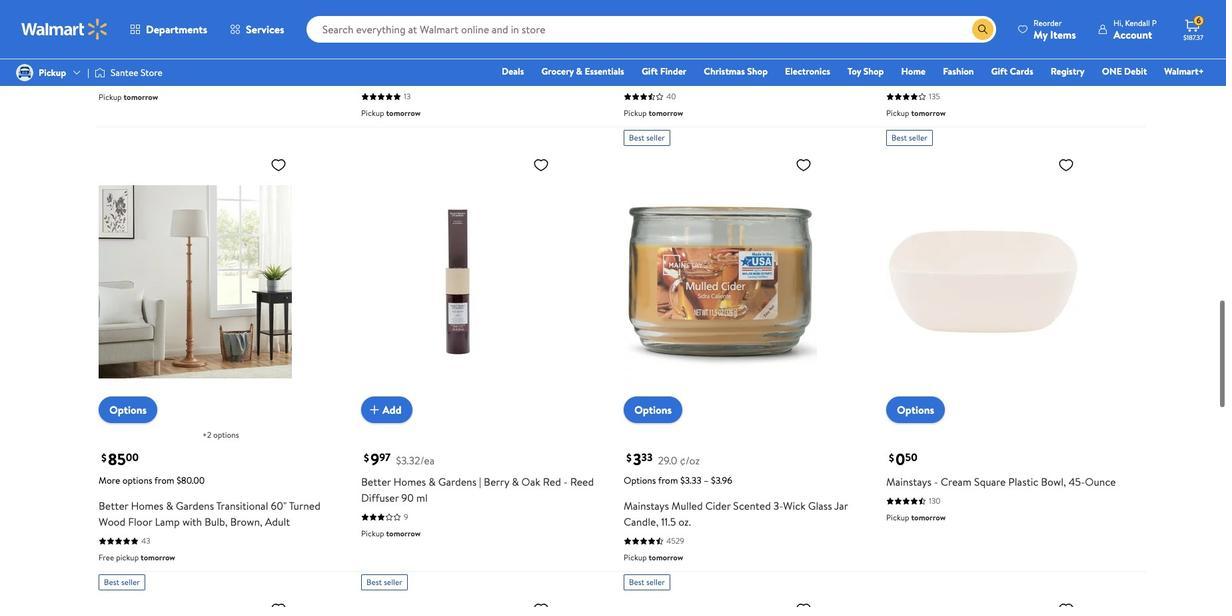 Task type: describe. For each thing, give the bounding box(es) containing it.
shop for toy shop
[[864, 65, 884, 78]]

seller for mainstays - green square plastic plate, etched, 10-inch image
[[121, 577, 140, 588]]

with
[[182, 515, 202, 529]]

Search search field
[[306, 16, 997, 43]]

kendall
[[1125, 17, 1150, 28]]

options link for 0
[[887, 397, 945, 423]]

98
[[647, 30, 659, 44]]

pickup down walmart image
[[39, 66, 66, 79]]

Walmart Site-Wide search field
[[306, 16, 997, 43]]

4-
[[430, 54, 441, 69]]

yellowstone kitchen place mat, kayce collection
[[99, 54, 322, 69]]

bulb,
[[205, 515, 228, 529]]

best seller for 'mainstays - green square plastic tumbler, etched, 18-ounce' image
[[367, 577, 402, 588]]

$ 19 96
[[364, 27, 397, 50]]

ultrasonic
[[784, 54, 831, 69]]

$ 0 50
[[889, 448, 918, 471]]

account
[[1114, 27, 1153, 42]]

$3.96
[[711, 474, 733, 487]]

92.9
[[928, 33, 947, 47]]

options link for 29.0 ¢/oz
[[624, 397, 683, 423]]

departments
[[146, 22, 207, 37]]

grocery & essentials
[[542, 65, 624, 78]]

options for the mainstays - cream square plastic bowl, 45-ounce "image" on the right
[[897, 403, 935, 417]]

gift cards
[[992, 65, 1034, 78]]

mainstays - green square plastic plate, etched, 10-inch image
[[99, 596, 292, 607]]

departments button
[[119, 13, 219, 45]]

better inside better homes&gardens cool mist ultrasonic fabric diffuser- 150ml  vanilla dream color
[[624, 54, 654, 69]]

stoneware
[[465, 54, 514, 69]]

santee
[[111, 66, 138, 79]]

scented inside "mainstays mulled cider scented 3-wick glass jar candle, 11.5 oz."
[[733, 499, 771, 513]]

essentials
[[585, 65, 624, 78]]

items
[[1051, 27, 1076, 42]]

acacia wood christmas tree charcuterie tray with ceramic bowls, 4 pieces, by holiday time image
[[887, 596, 1080, 607]]

$187.37
[[1184, 33, 1204, 42]]

mulled
[[672, 499, 703, 513]]

$ for 21
[[627, 30, 632, 45]]

walmart+ link
[[1159, 64, 1210, 79]]

reed
[[570, 475, 594, 489]]

$ for 85
[[101, 451, 107, 465]]

pickup for 21
[[624, 107, 647, 119]]

services
[[246, 22, 284, 37]]

berry
[[484, 475, 509, 489]]

amber
[[887, 70, 918, 85]]

135
[[929, 91, 940, 102]]

shop for christmas shop
[[747, 65, 768, 78]]

$3.33
[[680, 474, 702, 487]]

mainstays - cream square plastic bowl, 45-ounce image
[[887, 151, 1080, 413]]

& inside better homes & gardens transitional 60" turned wood floor lamp with bulb, brown, adult
[[166, 499, 173, 513]]

gift cards link
[[986, 64, 1040, 79]]

registry
[[1051, 65, 1085, 78]]

40
[[667, 91, 676, 102]]

search icon image
[[978, 24, 989, 35]]

p
[[1152, 17, 1157, 28]]

deals
[[502, 65, 524, 78]]

$ 9 97 $3.32/ea better homes & gardens | berry & oak red - reed diffuser 90 ml
[[361, 448, 594, 505]]

options for +2
[[213, 429, 239, 441]]

gardens inside $ 9 97 $3.32/ea better homes & gardens | berry & oak red - reed diffuser 90 ml
[[438, 475, 477, 489]]

place
[[194, 54, 219, 69]]

diffuser-
[[624, 70, 665, 85]]

one debit link
[[1096, 64, 1153, 79]]

options for better homes & gardens transitional 60" turned wood floor lamp with bulb, brown, adult image
[[109, 403, 147, 417]]

diffuser
[[361, 491, 399, 505]]

gift finder link
[[636, 64, 693, 79]]

christmas shop link
[[698, 64, 774, 79]]

mainstays - cream square plastic bowl, 45-ounce
[[887, 475, 1116, 489]]

more options from $80.00
[[99, 474, 205, 487]]

better homes&gardens cool mist ultrasonic fabric diffuser- 150ml  vanilla dream color
[[624, 54, 862, 85]]

ceramic
[[1050, 70, 1089, 85]]

one
[[1102, 65, 1122, 78]]

pickup for $3.32/ea
[[361, 528, 384, 539]]

transitional
[[216, 499, 268, 513]]

¢/oz for 14
[[950, 33, 970, 47]]

$ 21 98
[[627, 27, 659, 50]]

homes inside $ 9 97 $3.32/ea better homes & gardens | berry & oak red - reed diffuser 90 ml
[[394, 475, 426, 489]]

pickup for 0
[[887, 512, 910, 523]]

tomorrow for 5
[[124, 91, 158, 103]]

cream
[[941, 475, 972, 489]]

pickup tomorrow down 4529
[[624, 552, 683, 563]]

better homes & gardens transitional 60" turned wood floor lamp with bulb, brown, adult image
[[99, 151, 292, 413]]

grocery
[[542, 65, 574, 78]]

cider
[[706, 499, 731, 513]]

wood
[[99, 515, 126, 529]]

leathered
[[1056, 54, 1103, 69]]

cards
[[1010, 65, 1034, 78]]

candle
[[1091, 70, 1124, 85]]

christmas shop
[[704, 65, 768, 78]]

tomorrow down 43
[[141, 552, 175, 563]]

0
[[896, 448, 905, 471]]

pack
[[441, 54, 462, 69]]

options for more
[[122, 474, 152, 487]]

registry link
[[1045, 64, 1091, 79]]

$ for 9
[[364, 451, 369, 465]]

add to favorites list, better homes & gardens | berry & oak red - reed diffuser 90 ml image
[[533, 157, 549, 173]]

christmas
[[704, 65, 745, 78]]

yellowstone
[[99, 54, 154, 69]]

add to favorites list, sea salted sage scented wax melts, better homes & gardens, 2.5 oz (1-pack) image
[[796, 601, 812, 607]]

better inside $ 9 97 $3.32/ea better homes & gardens | berry & oak red - reed diffuser 90 ml
[[361, 475, 391, 489]]

sea salted sage scented wax melts, better homes & gardens, 2.5 oz (1-pack) image
[[624, 596, 817, 607]]

best for 'mainstays - green square plastic tumbler, etched, 18-ounce' image
[[367, 577, 382, 588]]

50
[[905, 450, 918, 465]]

| inside $ 9 97 $3.32/ea better homes & gardens | berry & oak red - reed diffuser 90 ml
[[479, 475, 481, 489]]

duo
[[988, 70, 1007, 85]]

150ml
[[668, 70, 695, 85]]

free
[[99, 552, 114, 563]]

collection
[[275, 54, 322, 69]]

turned
[[289, 499, 321, 513]]

13
[[404, 91, 411, 102]]

tomorrow for 92.9 ¢/oz
[[911, 107, 946, 119]]

ounce
[[1085, 475, 1116, 489]]

vanilla inside better homes&gardens cool mist ultrasonic fabric diffuser- 150ml  vanilla dream color
[[697, 70, 727, 85]]

4529
[[667, 535, 684, 547]]

97 for 9
[[379, 450, 391, 465]]

2 - from the left
[[934, 475, 938, 489]]

walmart image
[[21, 19, 108, 40]]

toy
[[848, 65, 861, 78]]

hi,
[[1114, 17, 1123, 28]]



Task type: locate. For each thing, give the bounding box(es) containing it.
gardens inside better homes & gardens transitional 60" turned wood floor lamp with bulb, brown, adult
[[176, 499, 214, 513]]

| left santee
[[87, 66, 89, 79]]

gift for gift cards
[[992, 65, 1008, 78]]

&
[[395, 54, 402, 69], [954, 54, 961, 69], [576, 65, 583, 78], [920, 70, 927, 85], [429, 475, 436, 489], [512, 475, 519, 489], [166, 499, 173, 513]]

$ 5 97
[[101, 27, 128, 50]]

mainstays for mainstays - cream square plastic bowl, 45-ounce
[[887, 475, 932, 489]]

grocery & essentials link
[[536, 64, 630, 79]]

pickup tomorrow for 5
[[99, 91, 158, 103]]

add to favorites list, acacia wood christmas tree charcuterie tray with ceramic bowls, 4 pieces, by holiday time image
[[1058, 601, 1074, 607]]

$ inside $ 0 50
[[889, 451, 894, 465]]

9 inside $ 9 97 $3.32/ea better homes & gardens | berry & oak red - reed diffuser 90 ml
[[371, 448, 379, 471]]

gift for gift finder
[[642, 65, 658, 78]]

pickup tomorrow
[[99, 91, 158, 103], [361, 107, 421, 119], [624, 107, 683, 119], [887, 107, 946, 119], [887, 512, 946, 523], [361, 528, 421, 539], [624, 552, 683, 563]]

$ left 14
[[889, 30, 894, 45]]

1 horizontal spatial 9
[[404, 511, 408, 523]]

96
[[385, 30, 397, 44]]

$ left 3
[[627, 451, 632, 465]]

table
[[404, 54, 428, 69]]

round
[[516, 54, 546, 69]]

$ left the 19
[[364, 30, 369, 45]]

better inside better homes & gardens transitional 60" turned wood floor lamp with bulb, brown, adult
[[99, 499, 128, 513]]

better up wood
[[99, 499, 128, 513]]

9
[[371, 448, 379, 471], [404, 511, 408, 523]]

0 horizontal spatial from
[[154, 474, 174, 487]]

options up 33
[[635, 403, 672, 417]]

tomorrow for 0
[[911, 512, 946, 523]]

bean
[[962, 70, 985, 85]]

1 shop from the left
[[747, 65, 768, 78]]

tomorrow down 40
[[649, 107, 683, 119]]

better
[[624, 54, 654, 69], [887, 54, 916, 69], [361, 475, 391, 489], [99, 499, 128, 513]]

1 horizontal spatial homes
[[394, 475, 426, 489]]

2 from from the left
[[658, 474, 678, 487]]

0 horizontal spatial -
[[564, 475, 568, 489]]

thyme & table 4-pack stoneware round bowl set, harvest
[[361, 54, 592, 85]]

home link
[[895, 64, 932, 79]]

pickup down harvest
[[361, 107, 384, 119]]

electronics
[[785, 65, 831, 78]]

add to favorites list, better homes & gardens transitional 60" turned wood floor lamp with bulb, brown, adult image
[[271, 157, 287, 173]]

1 gift from the left
[[642, 65, 658, 78]]

$ for 3
[[627, 451, 632, 465]]

1 vertical spatial |
[[479, 475, 481, 489]]

tomorrow down 90 on the bottom left of the page
[[386, 528, 421, 539]]

free pickup tomorrow
[[99, 552, 175, 563]]

better homes & gardens | berry & oak red - reed diffuser 90 ml image
[[361, 151, 555, 413]]

0 vertical spatial gardens
[[964, 54, 1002, 69]]

options up 50
[[897, 403, 935, 417]]

- up "130"
[[934, 475, 938, 489]]

mainstays for mainstays mulled cider scented 3-wick glass jar candle, 11.5 oz.
[[624, 499, 669, 513]]

best seller for sea salted sage scented wax melts, better homes & gardens, 2.5 oz (1-pack) image
[[629, 577, 665, 588]]

¢/oz up the $3.33
[[680, 453, 700, 468]]

tomorrow for 21
[[649, 107, 683, 119]]

97 for 5
[[117, 30, 128, 44]]

- right red
[[564, 475, 568, 489]]

scented left "3-" at the right
[[733, 499, 771, 513]]

1 - from the left
[[564, 475, 568, 489]]

floor
[[128, 515, 152, 529]]

gift inside "link"
[[642, 65, 658, 78]]

pickup tomorrow for 0
[[887, 512, 946, 523]]

1 vertical spatial mainstays
[[624, 499, 669, 513]]

adult
[[265, 515, 290, 529]]

mainstays mulled cider scented 3-wick glass jar candle, 11.5 oz.
[[624, 499, 848, 529]]

homes down 92.9 on the right top
[[919, 54, 951, 69]]

pickup down candle,
[[624, 552, 647, 563]]

color
[[764, 70, 790, 85]]

harvest
[[361, 70, 397, 85]]

0 horizontal spatial options
[[122, 474, 152, 487]]

pickup down santee
[[99, 91, 122, 103]]

better up diffuser
[[361, 475, 391, 489]]

1 vertical spatial 97
[[379, 450, 391, 465]]

97 left $3.32/ea
[[379, 450, 391, 465]]

$3.32/ea
[[396, 453, 435, 468]]

$ up diffuser
[[364, 451, 369, 465]]

better inside $ 14 87 92.9 ¢/oz better homes & gardens 16oz warm leathered amber & vanilla bean duo scented ceramic candle
[[887, 54, 916, 69]]

0 horizontal spatial gardens
[[176, 499, 214, 513]]

pickup right jar
[[887, 512, 910, 523]]

options link up 33
[[624, 397, 683, 423]]

home
[[901, 65, 926, 78]]

3
[[633, 448, 642, 471]]

tomorrow down 135
[[911, 107, 946, 119]]

¢/oz inside the $ 3 33 29.0 ¢/oz options from $3.33 – $3.96
[[680, 453, 700, 468]]

1 horizontal spatial -
[[934, 475, 938, 489]]

pickup down amber
[[887, 107, 910, 119]]

options
[[109, 403, 147, 417], [635, 403, 672, 417], [897, 403, 935, 417], [624, 474, 656, 487]]

fashion link
[[937, 64, 980, 79]]

& inside thyme & table 4-pack stoneware round bowl set, harvest
[[395, 54, 402, 69]]

$ for 14
[[889, 30, 894, 45]]

¢/oz
[[950, 33, 970, 47], [680, 453, 700, 468]]

$ inside $ 9 97 $3.32/ea better homes & gardens | berry & oak red - reed diffuser 90 ml
[[364, 451, 369, 465]]

0 horizontal spatial 9
[[371, 448, 379, 471]]

add to cart image
[[367, 402, 383, 418]]

red
[[543, 475, 561, 489]]

1 horizontal spatial ¢/oz
[[950, 33, 970, 47]]

debit
[[1125, 65, 1147, 78]]

9 up diffuser
[[371, 448, 379, 471]]

tomorrow for 19
[[386, 107, 421, 119]]

3-
[[774, 499, 783, 513]]

0 horizontal spatial vanilla
[[697, 70, 727, 85]]

options link up 00
[[99, 397, 157, 423]]

from down 29.0
[[658, 474, 678, 487]]

0 vertical spatial |
[[87, 66, 89, 79]]

add
[[383, 403, 402, 417]]

pickup tomorrow down 13
[[361, 107, 421, 119]]

2 gift from the left
[[992, 65, 1008, 78]]

12
[[141, 75, 148, 86]]

cool
[[737, 54, 759, 69]]

0 horizontal spatial scented
[[733, 499, 771, 513]]

my
[[1034, 27, 1048, 42]]

¢/oz right 92.9 on the right top
[[950, 33, 970, 47]]

0 horizontal spatial homes
[[131, 499, 164, 513]]

0 horizontal spatial ¢/oz
[[680, 453, 700, 468]]

best seller for mainstays - green square plastic plate, etched, 10-inch image
[[104, 577, 140, 588]]

gardens up bean on the right of page
[[964, 54, 1002, 69]]

60"
[[271, 499, 287, 513]]

 image
[[95, 66, 105, 79]]

scented inside $ 14 87 92.9 ¢/oz better homes & gardens 16oz warm leathered amber & vanilla bean duo scented ceramic candle
[[1010, 70, 1047, 85]]

pickup tomorrow for $3.32/ea
[[361, 528, 421, 539]]

mainstays down $ 0 50
[[887, 475, 932, 489]]

0 horizontal spatial |
[[87, 66, 89, 79]]

1 options link from the left
[[99, 397, 157, 423]]

2 vertical spatial gardens
[[176, 499, 214, 513]]

43
[[141, 535, 150, 547]]

1 horizontal spatial options
[[213, 429, 239, 441]]

¢/oz inside $ 14 87 92.9 ¢/oz better homes & gardens 16oz warm leathered amber & vanilla bean duo scented ceramic candle
[[950, 33, 970, 47]]

tomorrow down 4529
[[649, 552, 683, 563]]

add to favorites list, mainstays - green square plastic tumbler, etched, 18-ounce image
[[533, 601, 549, 607]]

options up 00
[[109, 403, 147, 417]]

options link up 50
[[887, 397, 945, 423]]

mainstays mulled cider scented 3-wick glass jar candle, 11.5 oz. image
[[624, 151, 817, 413]]

–
[[704, 474, 709, 487]]

pickup tomorrow down 12
[[99, 91, 158, 103]]

add to favorites list, mainstays - cream square plastic bowl, 45-ounce image
[[1058, 157, 1074, 173]]

2 horizontal spatial gardens
[[964, 54, 1002, 69]]

options down 3
[[624, 474, 656, 487]]

best for sea salted sage scented wax melts, better homes & gardens, 2.5 oz (1-pack) image
[[629, 577, 645, 588]]

gift finder
[[642, 65, 687, 78]]

add to favorites list, mainstays mulled cider scented 3-wick glass jar candle, 11.5 oz. image
[[796, 157, 812, 173]]

tomorrow for $3.32/ea
[[386, 528, 421, 539]]

1 vanilla from the left
[[697, 70, 727, 85]]

mainstays inside "mainstays mulled cider scented 3-wick glass jar candle, 11.5 oz."
[[624, 499, 669, 513]]

0 horizontal spatial 97
[[117, 30, 128, 44]]

homes up 90 on the bottom left of the page
[[394, 475, 426, 489]]

pickup tomorrow down 40
[[624, 107, 683, 119]]

better up amber
[[887, 54, 916, 69]]

1 horizontal spatial mainstays
[[887, 475, 932, 489]]

kitchen
[[156, 54, 191, 69]]

hi, kendall p account
[[1114, 17, 1157, 42]]

gardens inside $ 14 87 92.9 ¢/oz better homes & gardens 16oz warm leathered amber & vanilla bean duo scented ceramic candle
[[964, 54, 1002, 69]]

0 vertical spatial 97
[[117, 30, 128, 44]]

fabric
[[833, 54, 862, 69]]

add to favorites list, mainstays - green square plastic plate, etched, 10-inch image
[[271, 601, 287, 607]]

$ inside $ 14 87 92.9 ¢/oz better homes & gardens 16oz warm leathered amber & vanilla bean duo scented ceramic candle
[[889, 30, 894, 45]]

vanilla down homes&gardens
[[697, 70, 727, 85]]

-
[[564, 475, 568, 489], [934, 475, 938, 489]]

16oz
[[1004, 54, 1024, 69]]

97
[[117, 30, 128, 44], [379, 450, 391, 465]]

gift inside "link"
[[992, 65, 1008, 78]]

¢/oz for 3
[[680, 453, 700, 468]]

better up diffuser-
[[624, 54, 654, 69]]

1 from from the left
[[154, 474, 174, 487]]

pickup
[[116, 552, 139, 563]]

tomorrow down 13
[[386, 107, 421, 119]]

19
[[371, 27, 385, 50]]

best for mainstays - green square plastic plate, etched, 10-inch image
[[104, 577, 119, 588]]

from left the $80.00
[[154, 474, 174, 487]]

2 vanilla from the left
[[930, 70, 960, 85]]

6
[[1197, 15, 1201, 26]]

tomorrow down "130"
[[911, 512, 946, 523]]

pickup
[[39, 66, 66, 79], [99, 91, 122, 103], [361, 107, 384, 119], [624, 107, 647, 119], [887, 107, 910, 119], [887, 512, 910, 523], [361, 528, 384, 539], [624, 552, 647, 563]]

1 horizontal spatial gift
[[992, 65, 1008, 78]]

0 vertical spatial homes
[[919, 54, 951, 69]]

1 vertical spatial options
[[122, 474, 152, 487]]

$ inside the $ 3 33 29.0 ¢/oz options from $3.33 – $3.96
[[627, 451, 632, 465]]

mainstays up candle,
[[624, 499, 669, 513]]

1 horizontal spatial vanilla
[[930, 70, 960, 85]]

homes&gardens
[[656, 54, 734, 69]]

97 up yellowstone
[[117, 30, 128, 44]]

97 inside $ 9 97 $3.32/ea better homes & gardens | berry & oak red - reed diffuser 90 ml
[[379, 450, 391, 465]]

87
[[911, 30, 923, 44]]

11.5
[[661, 515, 676, 529]]

1 vertical spatial scented
[[733, 499, 771, 513]]

options right +2
[[213, 429, 239, 441]]

+2
[[202, 429, 211, 441]]

0 vertical spatial scented
[[1010, 70, 1047, 85]]

options inside the $ 3 33 29.0 ¢/oz options from $3.33 – $3.96
[[624, 474, 656, 487]]

1 horizontal spatial options link
[[624, 397, 683, 423]]

130
[[929, 495, 941, 507]]

$ inside $ 5 97
[[101, 30, 107, 45]]

pickup for 92.9 ¢/oz
[[887, 107, 910, 119]]

$ 14 87 92.9 ¢/oz better homes & gardens 16oz warm leathered amber & vanilla bean duo scented ceramic candle
[[887, 27, 1124, 85]]

electronics link
[[779, 64, 837, 79]]

$ left 85
[[101, 451, 107, 465]]

shop
[[747, 65, 768, 78], [864, 65, 884, 78]]

pickup tomorrow down "130"
[[887, 512, 946, 523]]

scented
[[1010, 70, 1047, 85], [733, 499, 771, 513]]

homes inside better homes & gardens transitional 60" turned wood floor lamp with bulb, brown, adult
[[131, 499, 164, 513]]

toy shop link
[[842, 64, 890, 79]]

1 vertical spatial 9
[[404, 511, 408, 523]]

jar
[[835, 499, 848, 513]]

3 options link from the left
[[887, 397, 945, 423]]

0 vertical spatial options
[[213, 429, 239, 441]]

0 horizontal spatial shop
[[747, 65, 768, 78]]

1 vertical spatial gardens
[[438, 475, 477, 489]]

lamp
[[155, 515, 180, 529]]

pickup tomorrow down diffuser
[[361, 528, 421, 539]]

oz.
[[679, 515, 691, 529]]

0 vertical spatial 9
[[371, 448, 379, 471]]

seller for 'mainstays - green square plastic tumbler, etched, 18-ounce' image
[[384, 577, 402, 588]]

mainstays
[[887, 475, 932, 489], [624, 499, 669, 513]]

29.0
[[658, 453, 678, 468]]

2 shop from the left
[[864, 65, 884, 78]]

85
[[108, 448, 126, 471]]

brown,
[[230, 515, 263, 529]]

1 horizontal spatial scented
[[1010, 70, 1047, 85]]

plastic
[[1009, 475, 1039, 489]]

from inside the $ 3 33 29.0 ¢/oz options from $3.33 – $3.96
[[658, 474, 678, 487]]

deals link
[[496, 64, 530, 79]]

1 horizontal spatial shop
[[864, 65, 884, 78]]

0 horizontal spatial gift
[[642, 65, 658, 78]]

$ for 19
[[364, 30, 369, 45]]

0 horizontal spatial mainstays
[[624, 499, 669, 513]]

6 $187.37
[[1184, 15, 1204, 42]]

$ inside $ 21 98
[[627, 30, 632, 45]]

mat,
[[221, 54, 242, 69]]

$ inside $ 19 96
[[364, 30, 369, 45]]

 image
[[16, 64, 33, 81]]

pickup down diffuser-
[[624, 107, 647, 119]]

1 vertical spatial ¢/oz
[[680, 453, 700, 468]]

tomorrow down 12
[[124, 91, 158, 103]]

homes inside $ 14 87 92.9 ¢/oz better homes & gardens 16oz warm leathered amber & vanilla bean duo scented ceramic candle
[[919, 54, 951, 69]]

5
[[108, 27, 117, 50]]

$80.00
[[177, 474, 205, 487]]

0 horizontal spatial options link
[[99, 397, 157, 423]]

scented down warm
[[1010, 70, 1047, 85]]

14
[[896, 27, 911, 50]]

1 horizontal spatial |
[[479, 475, 481, 489]]

seller for sea salted sage scented wax melts, better homes & gardens, 2.5 oz (1-pack) image
[[647, 577, 665, 588]]

mist
[[761, 54, 781, 69]]

1 horizontal spatial from
[[658, 474, 678, 487]]

1 horizontal spatial 97
[[379, 450, 391, 465]]

$ left 0
[[889, 451, 894, 465]]

warm
[[1027, 54, 1054, 69]]

pickup tomorrow for 19
[[361, 107, 421, 119]]

$ inside "$ 85 00"
[[101, 451, 107, 465]]

dream
[[730, 70, 761, 85]]

$ for 0
[[889, 451, 894, 465]]

pickup for 5
[[99, 91, 122, 103]]

- inside $ 9 97 $3.32/ea better homes & gardens | berry & oak red - reed diffuser 90 ml
[[564, 475, 568, 489]]

pickup down diffuser
[[361, 528, 384, 539]]

$ left 21
[[627, 30, 632, 45]]

0 vertical spatial ¢/oz
[[950, 33, 970, 47]]

gardens left berry at the bottom
[[438, 475, 477, 489]]

pickup tomorrow for 21
[[624, 107, 683, 119]]

45-
[[1069, 475, 1085, 489]]

97 inside $ 5 97
[[117, 30, 128, 44]]

options down 00
[[122, 474, 152, 487]]

9 down 90 on the bottom left of the page
[[404, 511, 408, 523]]

vanilla inside $ 14 87 92.9 ¢/oz better homes & gardens 16oz warm leathered amber & vanilla bean duo scented ceramic candle
[[930, 70, 960, 85]]

pickup for 19
[[361, 107, 384, 119]]

mainstays - green square plastic tumbler, etched, 18-ounce image
[[361, 596, 555, 607]]

gardens up with
[[176, 499, 214, 513]]

2 vertical spatial homes
[[131, 499, 164, 513]]

$ left 5
[[101, 30, 107, 45]]

| left berry at the bottom
[[479, 475, 481, 489]]

1 vertical spatial homes
[[394, 475, 426, 489]]

options for mainstays mulled cider scented 3-wick glass jar candle, 11.5 oz. image
[[635, 403, 672, 417]]

best seller
[[629, 132, 665, 143], [892, 132, 928, 143], [104, 577, 140, 588], [367, 577, 402, 588], [629, 577, 665, 588]]

$ for 5
[[101, 30, 107, 45]]

2 horizontal spatial options link
[[887, 397, 945, 423]]

2 horizontal spatial homes
[[919, 54, 951, 69]]

0 vertical spatial mainstays
[[887, 475, 932, 489]]

store
[[141, 66, 163, 79]]

1 horizontal spatial gardens
[[438, 475, 477, 489]]

vanilla up 135
[[930, 70, 960, 85]]

pickup tomorrow down 135
[[887, 107, 946, 119]]

$ 3 33 29.0 ¢/oz options from $3.33 – $3.96
[[624, 448, 733, 487]]

2 options link from the left
[[624, 397, 683, 423]]

homes up floor
[[131, 499, 164, 513]]

pickup tomorrow for 92.9 ¢/oz
[[887, 107, 946, 119]]



Task type: vqa. For each thing, say whether or not it's contained in the screenshot.
Now $214.00
no



